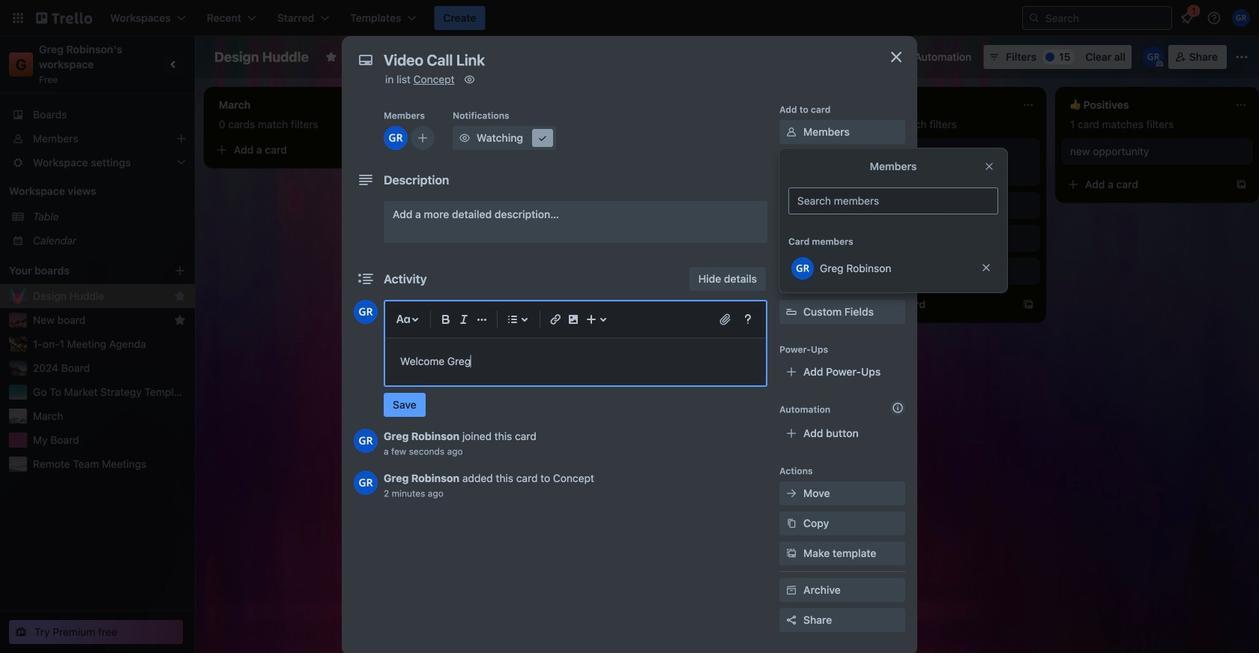 Task type: describe. For each thing, give the bounding box(es) containing it.
close dialog image
[[888, 48, 906, 66]]

star or unstar board image
[[325, 51, 337, 63]]

search image
[[1029, 12, 1041, 24]]

attach and insert link image
[[718, 312, 733, 327]]

show menu image
[[1235, 49, 1250, 64]]

primary element
[[0, 0, 1260, 36]]

your boards with 8 items element
[[9, 262, 151, 280]]

link ⌘k image
[[547, 310, 565, 328]]

create from template… image
[[810, 199, 822, 211]]

editor toolbar
[[391, 307, 760, 331]]

lists image
[[504, 310, 522, 328]]

add members to card image
[[417, 130, 429, 145]]

0 horizontal spatial greg robinson (gregrobinson96) image
[[354, 300, 378, 324]]

Search field
[[1041, 7, 1172, 28]]

bold ⌘b image
[[437, 310, 455, 328]]

italic ⌘i image
[[455, 310, 473, 328]]



Task type: locate. For each thing, give the bounding box(es) containing it.
image image
[[565, 310, 583, 328]]

create from template… image
[[384, 144, 396, 156], [1236, 178, 1248, 190], [1023, 298, 1035, 310], [597, 331, 609, 343]]

Board name text field
[[207, 45, 316, 69]]

labels image
[[784, 154, 799, 169]]

greg robinson (gregrobinson96) image left text styles 'image'
[[354, 300, 378, 324]]

more formatting image
[[473, 310, 491, 328]]

1 horizontal spatial greg robinson (gregrobinson96) image
[[792, 257, 814, 280]]

2 starred icon image from the top
[[174, 314, 186, 326]]

text formatting group
[[437, 310, 491, 328]]

Main content area, start typing to enter text. text field
[[400, 352, 751, 370]]

open information menu image
[[1207, 10, 1222, 25]]

None checkbox
[[453, 240, 504, 258]]

add board image
[[174, 265, 186, 277]]

0 vertical spatial starred icon image
[[174, 290, 186, 302]]

1 starred icon image from the top
[[174, 290, 186, 302]]

sm image
[[894, 45, 915, 66], [462, 72, 477, 87], [457, 130, 472, 145], [784, 274, 799, 289], [784, 486, 799, 501], [784, 546, 799, 561]]

1 vertical spatial greg robinson (gregrobinson96) image
[[354, 300, 378, 324]]

sm image
[[784, 124, 799, 139], [535, 130, 550, 145], [784, 516, 799, 531], [784, 583, 799, 598]]

1 notification image
[[1179, 9, 1197, 27]]

greg robinson (gregrobinson96) image
[[1233, 9, 1251, 27], [1143, 46, 1164, 67], [384, 126, 408, 150], [591, 294, 609, 312], [354, 429, 378, 453], [354, 471, 378, 495]]

Search members text field
[[789, 187, 999, 214]]

text styles image
[[394, 310, 412, 328]]

board image
[[484, 50, 496, 62]]

color: green, title: none image
[[432, 213, 462, 219]]

1 vertical spatial starred icon image
[[174, 314, 186, 326]]

open help dialog image
[[739, 310, 757, 328]]

greg robinson (gregrobinson96) image down create from template… icon
[[792, 257, 814, 280]]

greg robinson (gregrobinson96) image
[[792, 257, 814, 280], [354, 300, 378, 324]]

0 vertical spatial greg robinson (gregrobinson96) image
[[792, 257, 814, 280]]

starred icon image
[[174, 290, 186, 302], [174, 314, 186, 326]]

None text field
[[376, 46, 871, 73]]



Task type: vqa. For each thing, say whether or not it's contained in the screenshot.
Open help dialog image
yes



